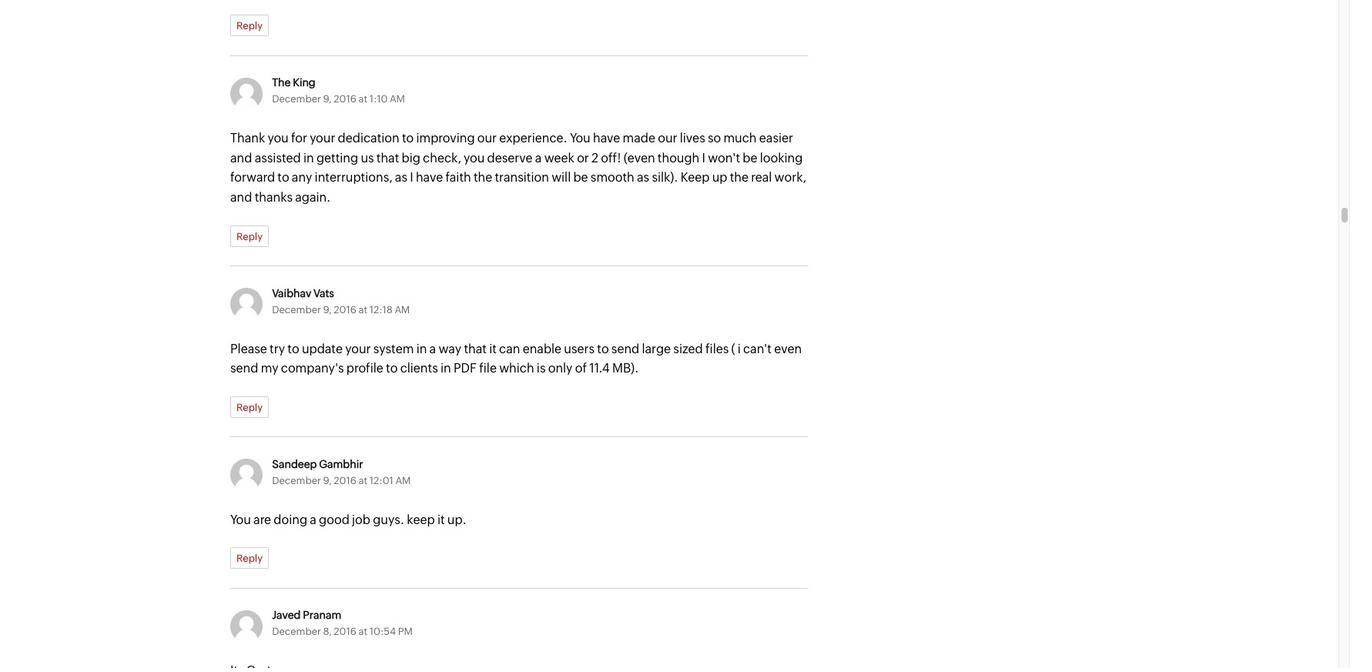 Task type: locate. For each thing, give the bounding box(es) containing it.
2 at from the top
[[359, 304, 367, 315]]

the right faith
[[474, 171, 492, 185]]

2016 down vats
[[334, 304, 357, 315]]

1 horizontal spatial the
[[730, 171, 749, 185]]

0 horizontal spatial in
[[303, 151, 314, 165]]

0 vertical spatial i
[[702, 151, 705, 165]]

0 vertical spatial in
[[303, 151, 314, 165]]

you inside thank you for your dedication to improving our experience. you have made our lives so much easier and assisted in getting us that big check, you deserve a week or 2 off! (even though i won't be looking forward to any interruptions, as i have faith the transition will be smooth as silk). keep up the real work, and thanks again.
[[570, 131, 590, 146]]

0 horizontal spatial you
[[230, 513, 251, 527]]

have up 'off!'
[[593, 131, 620, 146]]

1 vertical spatial a
[[429, 342, 436, 356]]

0 vertical spatial send
[[611, 342, 639, 356]]

your right for
[[310, 131, 335, 146]]

you
[[268, 131, 289, 146], [464, 151, 485, 165]]

am
[[390, 93, 405, 105], [395, 304, 410, 315], [395, 475, 411, 487]]

4 at from the top
[[359, 626, 367, 638]]

it
[[489, 342, 497, 356], [437, 513, 445, 527]]

reply link for you
[[230, 548, 269, 569]]

in inside thank you for your dedication to improving our experience. you have made our lives so much easier and assisted in getting us that big check, you deserve a week or 2 off! (even though i won't be looking forward to any interruptions, as i have faith the transition will be smooth as silk). keep up the real work, and thanks again.
[[303, 151, 314, 165]]

0 vertical spatial your
[[310, 131, 335, 146]]

0 vertical spatial it
[[489, 342, 497, 356]]

8,
[[323, 626, 332, 638]]

silk).
[[652, 171, 678, 185]]

0 vertical spatial a
[[535, 151, 542, 165]]

2 our from the left
[[658, 131, 677, 146]]

1 horizontal spatial you
[[464, 151, 485, 165]]

1 vertical spatial your
[[345, 342, 371, 356]]

as
[[395, 171, 407, 185], [637, 171, 649, 185]]

3 9, from the top
[[323, 475, 332, 487]]

1 9, from the top
[[323, 93, 332, 105]]

at
[[359, 93, 367, 105], [359, 304, 367, 315], [359, 475, 367, 487], [359, 626, 367, 638]]

that right us
[[376, 151, 399, 165]]

your
[[310, 131, 335, 146], [345, 342, 371, 356]]

1 horizontal spatial as
[[637, 171, 649, 185]]

december 9, 2016 at 12:18 am
[[272, 304, 410, 315]]

your inside thank you for your dedication to improving our experience. you have made our lives so much easier and assisted in getting us that big check, you deserve a week or 2 off! (even though i won't be looking forward to any interruptions, as i have faith the transition will be smooth as silk). keep up the real work, and thanks again.
[[310, 131, 335, 146]]

in up clients
[[416, 342, 427, 356]]

to
[[402, 131, 414, 146], [277, 171, 289, 185], [288, 342, 299, 356], [597, 342, 609, 356], [386, 361, 398, 376]]

2016
[[334, 93, 357, 105], [334, 304, 357, 315], [334, 475, 357, 487], [334, 626, 357, 638]]

in left pdf
[[440, 361, 451, 376]]

a left good
[[310, 513, 316, 527]]

pm
[[398, 626, 413, 638]]

december down javed pranam
[[272, 626, 321, 638]]

12:18
[[369, 304, 393, 315]]

1 vertical spatial 9,
[[323, 304, 332, 315]]

javed
[[272, 610, 301, 622]]

am right 1:10
[[390, 93, 405, 105]]

1 vertical spatial i
[[410, 171, 413, 185]]

2 horizontal spatial in
[[440, 361, 451, 376]]

december down the king
[[272, 93, 321, 105]]

a inside thank you for your dedication to improving our experience. you have made our lives so much easier and assisted in getting us that big check, you deserve a week or 2 off! (even though i won't be looking forward to any interruptions, as i have faith the transition will be smooth as silk). keep up the real work, and thanks again.
[[535, 151, 542, 165]]

the right up
[[730, 171, 749, 185]]

my
[[261, 361, 278, 376]]

though
[[658, 151, 700, 165]]

a down experience.
[[535, 151, 542, 165]]

1 vertical spatial that
[[464, 342, 487, 356]]

i down big
[[410, 171, 413, 185]]

4 reply link from the top
[[230, 548, 269, 569]]

1 horizontal spatial you
[[570, 131, 590, 146]]

december 9, 2016 at 12:18 am link
[[272, 304, 410, 315]]

0 vertical spatial you
[[268, 131, 289, 146]]

1 our from the left
[[477, 131, 497, 146]]

send
[[611, 342, 639, 356], [230, 361, 258, 376]]

0 horizontal spatial be
[[573, 171, 588, 185]]

have down 'check,' at the left top of the page
[[416, 171, 443, 185]]

be right will
[[573, 171, 588, 185]]

3 reply link from the top
[[230, 397, 269, 418]]

thanks
[[255, 190, 293, 205]]

1 horizontal spatial it
[[489, 342, 497, 356]]

dedication
[[338, 131, 399, 146]]

and down thank
[[230, 151, 252, 165]]

as down big
[[395, 171, 407, 185]]

thank you for your dedication to improving our experience. you have made our lives so much easier and assisted in getting us that big check, you deserve a week or 2 off! (even though i won't be looking forward to any interruptions, as i have faith the transition will be smooth as silk). keep up the real work, and thanks again.
[[230, 131, 806, 205]]

you up faith
[[464, 151, 485, 165]]

0 horizontal spatial a
[[310, 513, 316, 527]]

2 vertical spatial 9,
[[323, 475, 332, 487]]

1 vertical spatial be
[[573, 171, 588, 185]]

1 horizontal spatial send
[[611, 342, 639, 356]]

can't
[[743, 342, 772, 356]]

have
[[593, 131, 620, 146], [416, 171, 443, 185]]

0 horizontal spatial our
[[477, 131, 497, 146]]

3 reply from the top
[[236, 402, 263, 413]]

send down please
[[230, 361, 258, 376]]

send up mb).
[[611, 342, 639, 356]]

2
[[592, 151, 598, 165]]

system
[[373, 342, 414, 356]]

guys.
[[373, 513, 404, 527]]

up
[[712, 171, 727, 185]]

december for for
[[272, 93, 321, 105]]

2 2016 from the top
[[334, 304, 357, 315]]

to down system
[[386, 361, 398, 376]]

0 horizontal spatial send
[[230, 361, 258, 376]]

1 2016 from the top
[[334, 93, 357, 105]]

try
[[270, 342, 285, 356]]

1 horizontal spatial that
[[464, 342, 487, 356]]

is
[[537, 361, 546, 376]]

it inside "please try to update your system in a way that it can enable users to send large sized files ( i can't even send my company's profile to clients in pdf file which is only of 11.4 mb)."
[[489, 342, 497, 356]]

4 reply from the top
[[236, 553, 263, 565]]

am right 12:18
[[395, 304, 410, 315]]

you up or
[[570, 131, 590, 146]]

0 vertical spatial and
[[230, 151, 252, 165]]

faith
[[446, 171, 471, 185]]

as down (even
[[637, 171, 649, 185]]

1 at from the top
[[359, 93, 367, 105]]

or
[[577, 151, 589, 165]]

and
[[230, 151, 252, 165], [230, 190, 252, 205]]

december down sandeep
[[272, 475, 321, 487]]

1 vertical spatial am
[[395, 304, 410, 315]]

be down much
[[743, 151, 757, 165]]

december 9, 2016 at 12:01 am link
[[272, 475, 411, 487]]

1 vertical spatial have
[[416, 171, 443, 185]]

the
[[474, 171, 492, 185], [730, 171, 749, 185]]

december 9, 2016 at 1:10 am link
[[272, 93, 405, 105]]

2016 right 8,
[[334, 626, 357, 638]]

reply
[[236, 20, 263, 32], [236, 231, 263, 242], [236, 402, 263, 413], [236, 553, 263, 565]]

am right 12:01
[[395, 475, 411, 487]]

december for doing
[[272, 475, 321, 487]]

2 the from the left
[[730, 171, 749, 185]]

for
[[291, 131, 307, 146]]

1 vertical spatial and
[[230, 190, 252, 205]]

11.4
[[589, 361, 610, 376]]

i left won't at the top of page
[[702, 151, 705, 165]]

that inside thank you for your dedication to improving our experience. you have made our lives so much easier and assisted in getting us that big check, you deserve a week or 2 off! (even though i won't be looking forward to any interruptions, as i have faith the transition will be smooth as silk). keep up the real work, and thanks again.
[[376, 151, 399, 165]]

2 december from the top
[[272, 304, 321, 315]]

2 vertical spatial am
[[395, 475, 411, 487]]

1 the from the left
[[474, 171, 492, 185]]

0 vertical spatial you
[[570, 131, 590, 146]]

2 reply link from the top
[[230, 225, 269, 247]]

1 vertical spatial send
[[230, 361, 258, 376]]

0 horizontal spatial your
[[310, 131, 335, 146]]

in up any
[[303, 151, 314, 165]]

our up deserve
[[477, 131, 497, 146]]

december
[[272, 93, 321, 105], [272, 304, 321, 315], [272, 475, 321, 487], [272, 626, 321, 638]]

1 vertical spatial in
[[416, 342, 427, 356]]

2 9, from the top
[[323, 304, 332, 315]]

that up pdf
[[464, 342, 487, 356]]

3 december from the top
[[272, 475, 321, 487]]

at left 1:10
[[359, 93, 367, 105]]

at left 12:18
[[359, 304, 367, 315]]

our up the though
[[658, 131, 677, 146]]

1 horizontal spatial a
[[429, 342, 436, 356]]

0 horizontal spatial as
[[395, 171, 407, 185]]

1 december from the top
[[272, 93, 321, 105]]

3 2016 from the top
[[334, 475, 357, 487]]

i
[[702, 151, 705, 165], [410, 171, 413, 185]]

a left way in the left bottom of the page
[[429, 342, 436, 356]]

3 at from the top
[[359, 475, 367, 487]]

2016 down gambhir
[[334, 475, 357, 487]]

lives
[[680, 131, 705, 146]]

at left 12:01
[[359, 475, 367, 487]]

0 horizontal spatial the
[[474, 171, 492, 185]]

it left up.
[[437, 513, 445, 527]]

1 vertical spatial it
[[437, 513, 445, 527]]

am for guys.
[[395, 475, 411, 487]]

1 horizontal spatial have
[[593, 131, 620, 146]]

assisted
[[255, 151, 301, 165]]

0 vertical spatial that
[[376, 151, 399, 165]]

update
[[302, 342, 343, 356]]

i
[[738, 342, 741, 356]]

the
[[272, 76, 291, 89]]

0 horizontal spatial you
[[268, 131, 289, 146]]

2016 for good
[[334, 475, 357, 487]]

2016 left 1:10
[[334, 93, 357, 105]]

2 vertical spatial in
[[440, 361, 451, 376]]

deserve
[[487, 151, 533, 165]]

december down vaibhav
[[272, 304, 321, 315]]

0 vertical spatial am
[[390, 93, 405, 105]]

0 vertical spatial 9,
[[323, 93, 332, 105]]

0 vertical spatial be
[[743, 151, 757, 165]]

your up profile
[[345, 342, 371, 356]]

0 vertical spatial have
[[593, 131, 620, 146]]

it left can
[[489, 342, 497, 356]]

will
[[552, 171, 571, 185]]

9,
[[323, 93, 332, 105], [323, 304, 332, 315], [323, 475, 332, 487]]

a
[[535, 151, 542, 165], [429, 342, 436, 356], [310, 513, 316, 527]]

1 vertical spatial you
[[230, 513, 251, 527]]

and down forward
[[230, 190, 252, 205]]

1 horizontal spatial our
[[658, 131, 677, 146]]

2 horizontal spatial a
[[535, 151, 542, 165]]

reply link for thank
[[230, 225, 269, 247]]

in
[[303, 151, 314, 165], [416, 342, 427, 356], [440, 361, 451, 376]]

0 horizontal spatial that
[[376, 151, 399, 165]]

you up assisted at top
[[268, 131, 289, 146]]

company's
[[281, 361, 344, 376]]

you left are
[[230, 513, 251, 527]]

at left 10:54
[[359, 626, 367, 638]]

(even
[[624, 151, 655, 165]]

so
[[708, 131, 721, 146]]

1 horizontal spatial your
[[345, 342, 371, 356]]

of
[[575, 361, 587, 376]]

9, for your
[[323, 93, 332, 105]]

2 reply from the top
[[236, 231, 263, 242]]

9, for update
[[323, 304, 332, 315]]



Task type: describe. For each thing, give the bounding box(es) containing it.
are
[[253, 513, 271, 527]]

improving
[[416, 131, 475, 146]]

which
[[499, 361, 534, 376]]

javed pranam
[[272, 610, 341, 622]]

looking
[[760, 151, 803, 165]]

1 horizontal spatial in
[[416, 342, 427, 356]]

keep
[[407, 513, 435, 527]]

2016 for dedication
[[334, 93, 357, 105]]

sized
[[673, 342, 703, 356]]

0 horizontal spatial have
[[416, 171, 443, 185]]

large
[[642, 342, 671, 356]]

job
[[352, 513, 370, 527]]

work,
[[774, 171, 806, 185]]

up.
[[447, 513, 467, 527]]

0 horizontal spatial it
[[437, 513, 445, 527]]

please try to update your system in a way that it can enable users to send large sized files ( i can't even send my company's profile to clients in pdf file which is only of 11.4 mb).
[[230, 342, 802, 376]]

reply for you
[[236, 553, 263, 565]]

won't
[[708, 151, 740, 165]]

december for to
[[272, 304, 321, 315]]

to up 11.4
[[597, 342, 609, 356]]

2 as from the left
[[637, 171, 649, 185]]

good
[[319, 513, 349, 527]]

0 horizontal spatial i
[[410, 171, 413, 185]]

forward
[[230, 171, 275, 185]]

king
[[293, 76, 316, 89]]

big
[[402, 151, 420, 165]]

4 december from the top
[[272, 626, 321, 638]]

getting
[[316, 151, 358, 165]]

am for in
[[395, 304, 410, 315]]

1 horizontal spatial i
[[702, 151, 705, 165]]

pranam
[[303, 610, 341, 622]]

to right try
[[288, 342, 299, 356]]

2016 for your
[[334, 304, 357, 315]]

gambhir
[[319, 458, 363, 470]]

even
[[774, 342, 802, 356]]

file
[[479, 361, 497, 376]]

9, for a
[[323, 475, 332, 487]]

10:54
[[369, 626, 396, 638]]

1 reply link from the top
[[230, 15, 269, 36]]

at for your
[[359, 304, 367, 315]]

at for dedication
[[359, 93, 367, 105]]

thank
[[230, 131, 265, 146]]

please
[[230, 342, 267, 356]]

to up big
[[402, 131, 414, 146]]

real
[[751, 171, 772, 185]]

any
[[292, 171, 312, 185]]

way
[[439, 342, 461, 356]]

december 9, 2016 at 1:10 am
[[272, 93, 405, 105]]

1 as from the left
[[395, 171, 407, 185]]

reply for thank
[[236, 231, 263, 242]]

to left any
[[277, 171, 289, 185]]

that inside "please try to update your system in a way that it can enable users to send large sized files ( i can't even send my company's profile to clients in pdf file which is only of 11.4 mb)."
[[464, 342, 487, 356]]

the king
[[272, 76, 316, 89]]

transition
[[495, 171, 549, 185]]

1 vertical spatial you
[[464, 151, 485, 165]]

profile
[[346, 361, 383, 376]]

can
[[499, 342, 520, 356]]

off!
[[601, 151, 621, 165]]

again.
[[295, 190, 331, 205]]

easier
[[759, 131, 793, 146]]

a inside "please try to update your system in a way that it can enable users to send large sized files ( i can't even send my company's profile to clients in pdf file which is only of 11.4 mb)."
[[429, 342, 436, 356]]

users
[[564, 342, 595, 356]]

sandeep gambhir
[[272, 458, 363, 470]]

december 8, 2016 at 10:54 pm
[[272, 626, 413, 638]]

clients
[[400, 361, 438, 376]]

check,
[[423, 151, 461, 165]]

enable
[[523, 342, 562, 356]]

files
[[705, 342, 729, 356]]

2 and from the top
[[230, 190, 252, 205]]

reply link for please
[[230, 397, 269, 418]]

1 and from the top
[[230, 151, 252, 165]]

12:01
[[369, 475, 393, 487]]

pdf
[[454, 361, 477, 376]]

keep
[[681, 171, 710, 185]]

experience.
[[499, 131, 567, 146]]

your inside "please try to update your system in a way that it can enable users to send large sized files ( i can't even send my company's profile to clients in pdf file which is only of 11.4 mb)."
[[345, 342, 371, 356]]

1 reply from the top
[[236, 20, 263, 32]]

december 9, 2016 at 12:01 am
[[272, 475, 411, 487]]

mb).
[[612, 361, 639, 376]]

(
[[731, 342, 735, 356]]

doing
[[274, 513, 307, 527]]

1:10
[[369, 93, 388, 105]]

vaibhav vats
[[272, 287, 334, 299]]

1 horizontal spatial be
[[743, 151, 757, 165]]

vaibhav
[[272, 287, 311, 299]]

reply for please
[[236, 402, 263, 413]]

week
[[544, 151, 574, 165]]

you are doing a good job guys. keep it up.
[[230, 513, 467, 527]]

4 2016 from the top
[[334, 626, 357, 638]]

sandeep
[[272, 458, 317, 470]]

only
[[548, 361, 573, 376]]

december 8, 2016 at 10:54 pm link
[[272, 626, 413, 638]]

2 vertical spatial a
[[310, 513, 316, 527]]

made
[[623, 131, 655, 146]]

smooth
[[591, 171, 634, 185]]

am for improving
[[390, 93, 405, 105]]

much
[[724, 131, 757, 146]]

interruptions,
[[315, 171, 392, 185]]

at for good
[[359, 475, 367, 487]]

us
[[361, 151, 374, 165]]

vats
[[313, 287, 334, 299]]



Task type: vqa. For each thing, say whether or not it's contained in the screenshot.
8,
yes



